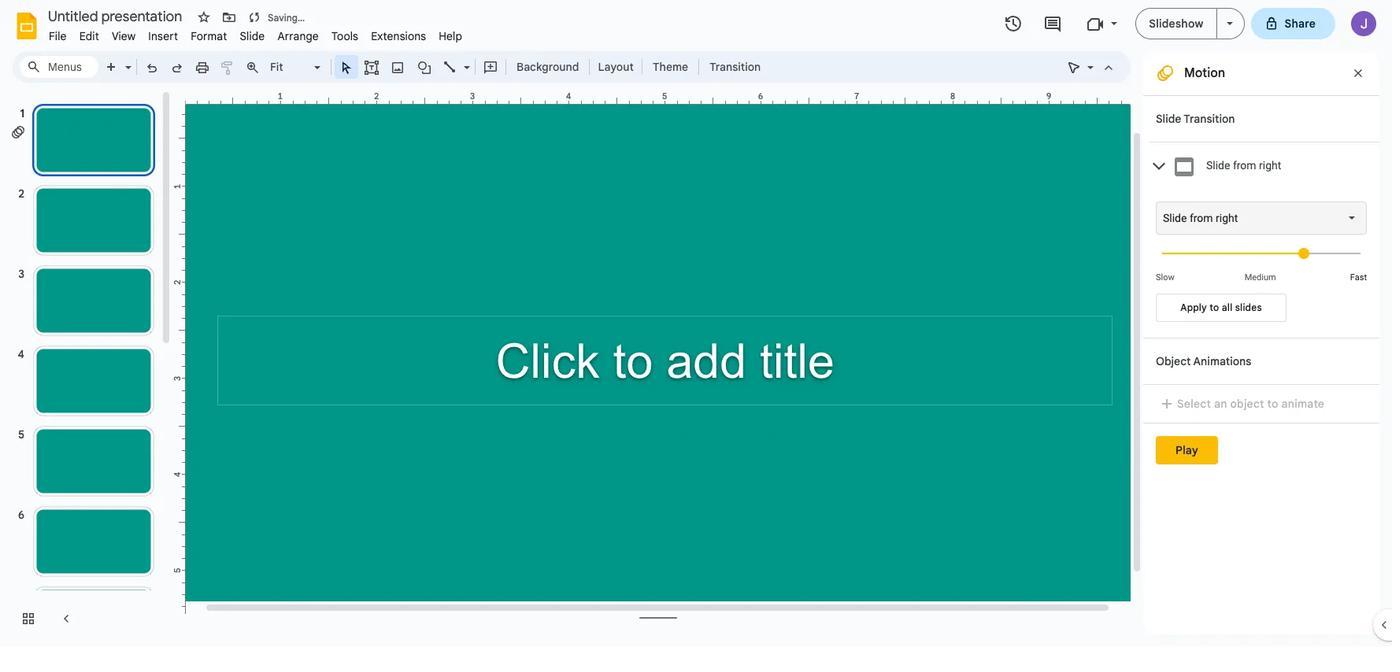 Task type: describe. For each thing, give the bounding box(es) containing it.
shape image
[[415, 56, 433, 78]]

Zoom field
[[265, 56, 328, 79]]

saving… button
[[243, 6, 309, 28]]

insert image image
[[389, 56, 407, 78]]

1 vertical spatial to
[[1267, 397, 1278, 411]]

extensions menu item
[[365, 27, 432, 46]]

right inside tab
[[1259, 159, 1281, 172]]

slider inside slide from right tab panel
[[1156, 235, 1367, 271]]

slideshow
[[1149, 17, 1204, 31]]

slide inside menu item
[[240, 29, 265, 43]]

format
[[191, 29, 227, 43]]

slide from right option
[[1163, 210, 1238, 226]]

motion
[[1184, 65, 1225, 81]]

medium
[[1245, 272, 1276, 283]]

arrange
[[277, 29, 319, 43]]

layout button
[[593, 55, 639, 79]]

apply to all slides
[[1180, 302, 1262, 313]]

select line image
[[460, 57, 470, 62]]

saving…
[[268, 11, 305, 23]]

slow
[[1156, 272, 1175, 283]]

edit
[[79, 29, 99, 43]]

select an object to animate
[[1177, 397, 1325, 411]]

file
[[49, 29, 67, 43]]

format menu item
[[184, 27, 233, 46]]

help menu item
[[432, 27, 469, 46]]

animate
[[1281, 397, 1325, 411]]

share
[[1285, 17, 1316, 31]]

Menus field
[[20, 56, 98, 78]]

slide from right list box
[[1156, 202, 1367, 235]]

to inside slide from right tab panel
[[1210, 302, 1219, 313]]

arrange menu item
[[271, 27, 325, 46]]

slide menu item
[[233, 27, 271, 46]]

tools menu item
[[325, 27, 365, 46]]

view
[[112, 29, 136, 43]]

slide from right tab panel
[[1150, 190, 1380, 338]]

slideshow button
[[1136, 8, 1217, 39]]

mode and view toolbar
[[1061, 51, 1121, 83]]

play button
[[1156, 436, 1218, 465]]

slide inside 'option'
[[1163, 212, 1187, 224]]

presentation options image
[[1226, 22, 1233, 25]]

help
[[439, 29, 462, 43]]

background button
[[509, 55, 586, 79]]

play
[[1176, 443, 1198, 457]]

tools
[[331, 29, 358, 43]]

menu bar banner
[[0, 0, 1392, 647]]

all
[[1222, 302, 1233, 313]]

insert
[[148, 29, 178, 43]]

object
[[1156, 354, 1191, 369]]

file menu item
[[43, 27, 73, 46]]



Task type: vqa. For each thing, say whether or not it's contained in the screenshot.
Edit menu item
yes



Task type: locate. For each thing, give the bounding box(es) containing it.
slide inside tab
[[1206, 159, 1230, 172]]

slide from right
[[1206, 159, 1281, 172], [1163, 212, 1238, 224]]

to right object
[[1267, 397, 1278, 411]]

motion section
[[1143, 51, 1380, 635]]

0 vertical spatial transition
[[710, 60, 761, 74]]

edit menu item
[[73, 27, 105, 46]]

fast button
[[1350, 272, 1367, 283]]

Zoom text field
[[268, 56, 312, 78]]

menu bar inside menu bar banner
[[43, 20, 469, 46]]

0 vertical spatial slide from right
[[1206, 159, 1281, 172]]

1 vertical spatial slide from right
[[1163, 212, 1238, 224]]

0 vertical spatial to
[[1210, 302, 1219, 313]]

slow button
[[1156, 272, 1175, 283]]

object animations
[[1156, 354, 1251, 369]]

layout
[[598, 60, 634, 74]]

insert menu item
[[142, 27, 184, 46]]

Rename text field
[[43, 6, 191, 25]]

slides
[[1235, 302, 1262, 313]]

slide from right tab
[[1150, 142, 1380, 190]]

slide
[[240, 29, 265, 43], [1156, 112, 1181, 126], [1206, 159, 1230, 172], [1163, 212, 1187, 224]]

navigation inside motion application
[[0, 89, 173, 647]]

main toolbar
[[98, 55, 769, 79]]

select
[[1177, 397, 1211, 411]]

transition inside motion section
[[1184, 112, 1235, 126]]

transition right "theme"
[[710, 60, 761, 74]]

right up duration "element" on the top right of page
[[1216, 212, 1238, 224]]

from up slide from right list box
[[1233, 159, 1256, 172]]

medium button
[[1226, 272, 1295, 283]]

transition
[[710, 60, 761, 74], [1184, 112, 1235, 126]]

0 vertical spatial from
[[1233, 159, 1256, 172]]

slider
[[1156, 235, 1367, 271]]

duration element
[[1156, 235, 1367, 283]]

right inside 'option'
[[1216, 212, 1238, 224]]

menu bar
[[43, 20, 469, 46]]

0 horizontal spatial transition
[[710, 60, 761, 74]]

theme button
[[646, 55, 695, 79]]

transition button
[[702, 55, 768, 79]]

view menu item
[[105, 27, 142, 46]]

from up duration "element" on the top right of page
[[1190, 212, 1213, 224]]

slide transition
[[1156, 112, 1235, 126]]

fast
[[1350, 272, 1367, 283]]

right
[[1259, 159, 1281, 172], [1216, 212, 1238, 224]]

0 horizontal spatial from
[[1190, 212, 1213, 224]]

motion application
[[0, 0, 1392, 647]]

theme
[[653, 60, 688, 74]]

1 vertical spatial from
[[1190, 212, 1213, 224]]

to left all
[[1210, 302, 1219, 313]]

slide from right up slide from right list box
[[1206, 159, 1281, 172]]

from inside 'option'
[[1190, 212, 1213, 224]]

to
[[1210, 302, 1219, 313], [1267, 397, 1278, 411]]

0 vertical spatial right
[[1259, 159, 1281, 172]]

1 vertical spatial transition
[[1184, 112, 1235, 126]]

0 horizontal spatial right
[[1216, 212, 1238, 224]]

from
[[1233, 159, 1256, 172], [1190, 212, 1213, 224]]

1 horizontal spatial transition
[[1184, 112, 1235, 126]]

new slide with layout image
[[121, 57, 131, 62]]

transition inside button
[[710, 60, 761, 74]]

animations
[[1193, 354, 1251, 369]]

extensions
[[371, 29, 426, 43]]

1 horizontal spatial from
[[1233, 159, 1256, 172]]

select an object to animate button
[[1156, 394, 1335, 413]]

1 horizontal spatial right
[[1259, 159, 1281, 172]]

an
[[1214, 397, 1227, 411]]

menu bar containing file
[[43, 20, 469, 46]]

transition down motion at the right of page
[[1184, 112, 1235, 126]]

apply
[[1180, 302, 1207, 313]]

object
[[1230, 397, 1264, 411]]

Star checkbox
[[193, 6, 215, 28]]

background
[[517, 60, 579, 74]]

slide from right inside slide from right list box
[[1163, 212, 1238, 224]]

share button
[[1251, 8, 1335, 39]]

slide from right up slow
[[1163, 212, 1238, 224]]

navigation
[[0, 89, 173, 647]]

right up slide from right list box
[[1259, 159, 1281, 172]]

1 vertical spatial right
[[1216, 212, 1238, 224]]

slide from right inside slide from right tab
[[1206, 159, 1281, 172]]

0 horizontal spatial to
[[1210, 302, 1219, 313]]

from inside tab
[[1233, 159, 1256, 172]]

live pointer settings image
[[1083, 57, 1094, 62]]

1 horizontal spatial to
[[1267, 397, 1278, 411]]

apply to all slides button
[[1156, 294, 1287, 322]]



